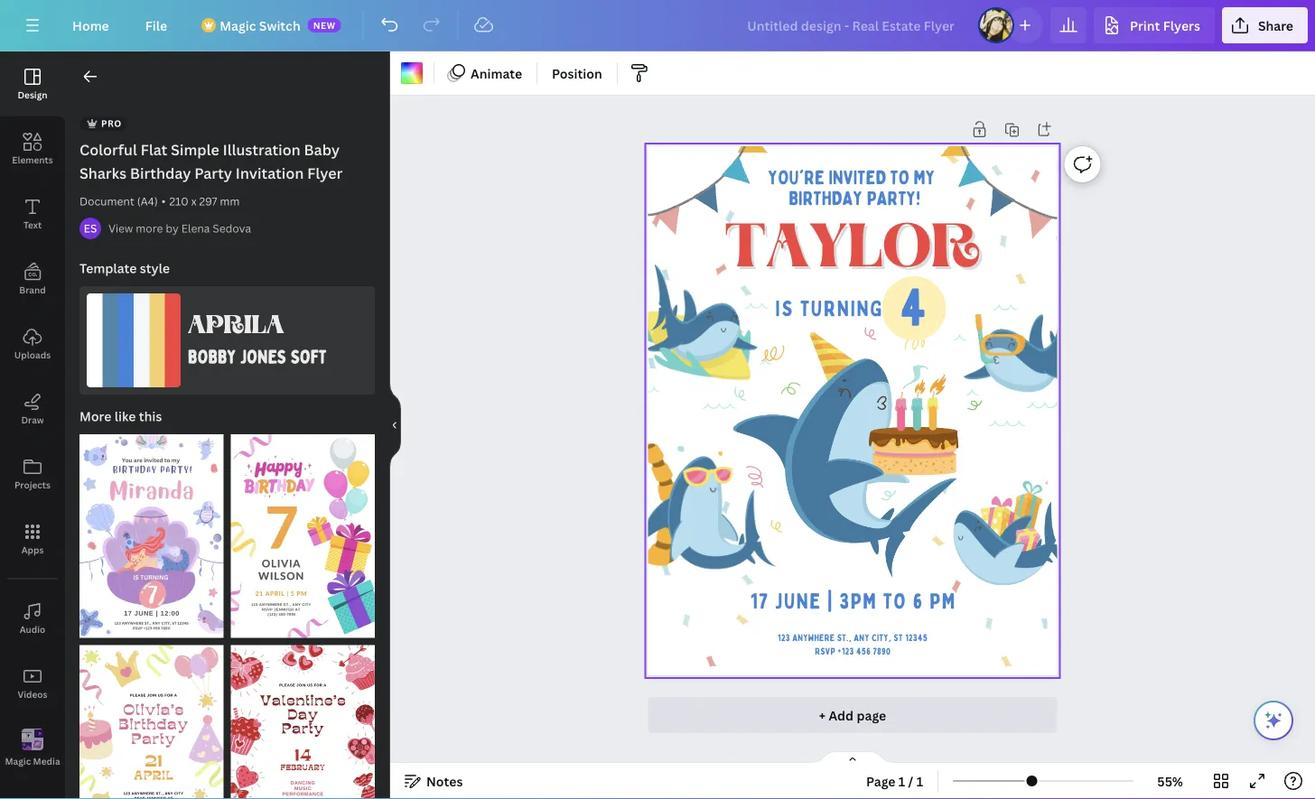 Task type: locate. For each thing, give the bounding box(es) containing it.
position button
[[545, 59, 610, 88]]

elements
[[12, 154, 53, 166]]

apps button
[[0, 507, 65, 572]]

pink orange green festive simple illustration holiday decor happy birthday party invitation flyer image
[[231, 435, 375, 639]]

audio
[[20, 624, 45, 636]]

bobby
[[188, 346, 236, 370]]

by
[[166, 221, 179, 236]]

city,
[[872, 632, 892, 644]]

simple
[[171, 140, 219, 160]]

+ add page
[[820, 707, 887, 724]]

side panel tab list
[[0, 52, 65, 782]]

0 horizontal spatial magic
[[5, 756, 31, 768]]

elena sedova element
[[80, 218, 101, 240]]

pink orange green festive simple illustration holiday decor happy birthday party invitation flyer group
[[231, 424, 375, 639]]

17 june | 3pm to 6 pm
[[751, 588, 957, 614]]

party
[[195, 164, 232, 183]]

magic left media at the left
[[5, 756, 31, 768]]

elena sedova image
[[80, 218, 101, 240]]

text button
[[0, 182, 65, 247]]

new
[[313, 19, 336, 31]]

magic inside button
[[5, 756, 31, 768]]

more like this
[[80, 408, 162, 425]]

more
[[136, 221, 163, 236]]

123 anywhere st., any city, st 12345 rsvp +123 456 7890
[[778, 632, 928, 657]]

share
[[1259, 17, 1294, 34]]

297
[[199, 194, 217, 209]]

0 vertical spatial birthday
[[130, 164, 191, 183]]

|
[[828, 588, 834, 614]]

animate button
[[442, 59, 530, 88]]

0 horizontal spatial 1
[[899, 773, 906, 790]]

magic
[[220, 17, 256, 34], [5, 756, 31, 768]]

210 x 297 mm
[[169, 194, 240, 209]]

magic for magic switch
[[220, 17, 256, 34]]

like
[[115, 408, 136, 425]]

1 left '/'
[[899, 773, 906, 790]]

page
[[857, 707, 887, 724]]

flat
[[141, 140, 167, 160]]

1 horizontal spatial birthday
[[789, 186, 864, 211]]

birthday party!
[[789, 186, 921, 211]]

magenta pink simple illustrated sweet valentine's day party invitation flyer image
[[231, 646, 375, 800]]

magenta pink simple illustrated sweet valentine's day party invitation flyer group
[[231, 635, 375, 800]]

to left my
[[891, 166, 910, 191]]

1 horizontal spatial magic
[[220, 17, 256, 34]]

0 vertical spatial magic
[[220, 17, 256, 34]]

invitation
[[236, 164, 304, 183]]

123
[[778, 632, 791, 644]]

notes button
[[398, 767, 470, 796]]

design button
[[0, 52, 65, 117]]

1 horizontal spatial 1
[[917, 773, 924, 790]]

3pm
[[840, 588, 878, 614]]

55% button
[[1142, 767, 1200, 796]]

+ add page button
[[649, 698, 1058, 734]]

sharks
[[80, 164, 127, 183]]

pm
[[930, 588, 957, 614]]

magic inside main menu bar
[[220, 17, 256, 34]]

anywhere
[[793, 632, 835, 644]]

projects
[[14, 479, 51, 491]]

st
[[894, 632, 904, 644]]

2 1 from the left
[[917, 773, 924, 790]]

1 vertical spatial magic
[[5, 756, 31, 768]]

purple pink illustrated sleeping mermaid happy birthday party invitation flyer image
[[80, 435, 224, 639]]

Design title text field
[[733, 7, 972, 43]]

add
[[829, 707, 854, 724]]

pink yellow green simple illustrated holiday decor happy birthday party invitation flyer image
[[80, 646, 224, 800]]

magic left switch
[[220, 17, 256, 34]]

template style
[[80, 260, 170, 277]]

print flyers button
[[1095, 7, 1216, 43]]

to left the 6
[[884, 588, 908, 614]]

view more by elena sedova
[[108, 221, 251, 236]]

birthday down flat
[[130, 164, 191, 183]]

view more by elena sedova button
[[108, 220, 251, 238]]

1 right '/'
[[917, 773, 924, 790]]

colorful flat simple illustration baby sharks birthday party invitation flyer
[[80, 140, 343, 183]]

1 vertical spatial birthday
[[789, 186, 864, 211]]

rsvp
[[815, 646, 836, 657]]

to
[[891, 166, 910, 191], [884, 588, 908, 614]]

animate
[[471, 65, 523, 82]]

draw
[[21, 414, 44, 426]]

canva assistant image
[[1264, 710, 1285, 732]]

print
[[1131, 17, 1161, 34]]

(a4)
[[137, 194, 158, 209]]

file button
[[131, 7, 182, 43]]

view
[[108, 221, 133, 236]]

uploads
[[14, 349, 51, 361]]

draw button
[[0, 377, 65, 442]]

purple pink illustrated sleeping mermaid happy birthday party invitation flyer group
[[80, 424, 224, 639]]

is
[[776, 296, 795, 322]]

birthday up the taylor
[[789, 186, 864, 211]]

0 horizontal spatial birthday
[[130, 164, 191, 183]]

file
[[145, 17, 167, 34]]

this
[[139, 408, 162, 425]]

audio button
[[0, 587, 65, 652]]

design
[[18, 89, 47, 101]]

210
[[169, 194, 189, 209]]



Task type: vqa. For each thing, say whether or not it's contained in the screenshot.
Search search field
no



Task type: describe. For each thing, give the bounding box(es) containing it.
12345
[[906, 632, 928, 644]]

55%
[[1158, 773, 1184, 790]]

magic for magic media
[[5, 756, 31, 768]]

mm
[[220, 194, 240, 209]]

home link
[[58, 7, 124, 43]]

any
[[854, 632, 870, 644]]

birthday inside colorful flat simple illustration baby sharks birthday party invitation flyer
[[130, 164, 191, 183]]

turning
[[801, 296, 884, 322]]

switch
[[259, 17, 301, 34]]

page 1 / 1
[[867, 773, 924, 790]]

notes
[[427, 773, 463, 790]]

is turning
[[776, 296, 884, 322]]

jones
[[240, 346, 287, 370]]

brand button
[[0, 247, 65, 312]]

document (a4)
[[80, 194, 158, 209]]

magic media button
[[0, 717, 65, 782]]

1 vertical spatial to
[[884, 588, 908, 614]]

#ffffff image
[[401, 62, 423, 84]]

page
[[867, 773, 896, 790]]

main menu bar
[[0, 0, 1316, 52]]

17
[[751, 588, 770, 614]]

taylor
[[725, 221, 981, 282]]

colorful
[[80, 140, 137, 160]]

+
[[820, 707, 826, 724]]

magic media
[[5, 756, 60, 768]]

elena
[[181, 221, 210, 236]]

party!
[[867, 186, 921, 211]]

videos
[[18, 689, 47, 701]]

you're invited to my
[[769, 166, 936, 191]]

share button
[[1223, 7, 1309, 43]]

x
[[191, 194, 197, 209]]

flyers
[[1164, 17, 1201, 34]]

6
[[914, 588, 925, 614]]

videos button
[[0, 652, 65, 717]]

0 vertical spatial to
[[891, 166, 910, 191]]

text
[[23, 219, 42, 231]]

home
[[72, 17, 109, 34]]

you're
[[769, 166, 825, 191]]

my
[[914, 166, 936, 191]]

/
[[909, 773, 914, 790]]

show pages image
[[810, 751, 897, 766]]

+123
[[838, 646, 855, 657]]

456
[[857, 646, 871, 657]]

7890
[[874, 646, 891, 657]]

position
[[552, 65, 603, 82]]

june
[[776, 588, 822, 614]]

pink yellow green simple illustrated holiday decor happy birthday party invitation flyer group
[[80, 635, 224, 800]]

illustration
[[223, 140, 301, 160]]

style
[[140, 260, 170, 277]]

media
[[33, 756, 60, 768]]

magic switch
[[220, 17, 301, 34]]

pro
[[101, 117, 122, 130]]

projects button
[[0, 442, 65, 507]]

soft
[[291, 346, 327, 370]]

document
[[80, 194, 134, 209]]

print flyers
[[1131, 17, 1201, 34]]

aprila
[[188, 315, 284, 340]]

baby
[[304, 140, 340, 160]]

template
[[80, 260, 137, 277]]

apps
[[21, 544, 44, 556]]

elements button
[[0, 117, 65, 182]]

uploads button
[[0, 312, 65, 377]]

invited
[[829, 166, 887, 191]]

flyer
[[307, 164, 343, 183]]

1 1 from the left
[[899, 773, 906, 790]]

hide image
[[390, 382, 401, 469]]



